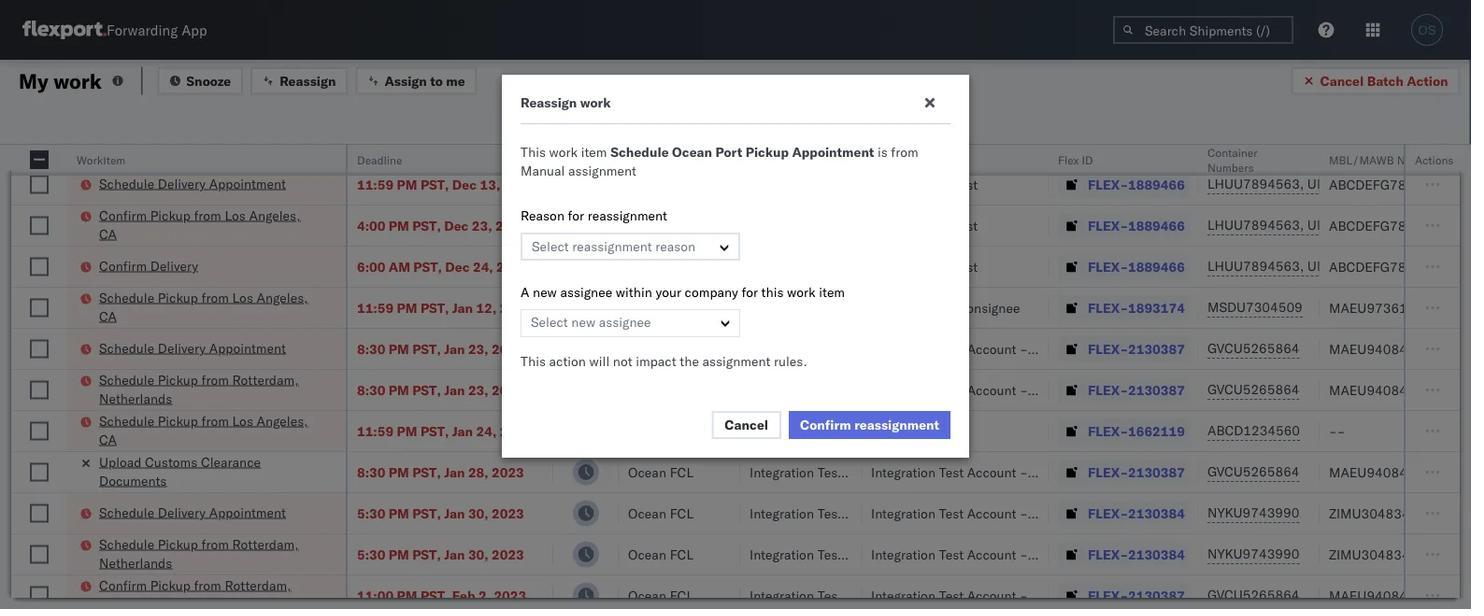 Task type: describe. For each thing, give the bounding box(es) containing it.
1 fcl from the top
[[670, 135, 694, 151]]

3 flex-2130387 from the top
[[1088, 464, 1185, 481]]

4 lhuu7894563, uetu5238478 from the top
[[1208, 258, 1399, 274]]

will
[[590, 353, 610, 370]]

pm up 8:30 pm pst, jan 28, 2023
[[397, 423, 417, 439]]

reason for reassignment
[[521, 208, 668, 224]]

rules.
[[774, 353, 808, 370]]

zimu3048342 for schedule pickup from rotterdam, netherlands
[[1330, 547, 1419, 563]]

schedule for schedule pickup from rotterdam, netherlands link for 5:30
[[99, 536, 154, 553]]

mode
[[628, 153, 657, 167]]

lhuu7894563, uetu5238478 for schedule pickup from los angeles, ca
[[1208, 135, 1399, 151]]

0 vertical spatial for
[[568, 208, 584, 224]]

2023 up 8:30 pm pst, jan 28, 2023
[[500, 423, 532, 439]]

pm right 4:00
[[389, 217, 409, 234]]

the
[[680, 353, 699, 370]]

pst, right am at the top left of page
[[414, 259, 442, 275]]

documents
[[99, 473, 167, 489]]

cancel batch action
[[1321, 72, 1449, 89]]

karl for schedule pickup from rotterdam, netherlands button corresponding to 8:30 pm pst, jan 23, 2023
[[1032, 382, 1056, 398]]

upload customs clearance documents link
[[99, 453, 322, 490]]

confirm for confirm delivery
[[99, 258, 147, 274]]

2023 right 12,
[[500, 300, 532, 316]]

1 account from the top
[[968, 341, 1017, 357]]

confirm pickup from los angeles, ca
[[99, 207, 301, 242]]

os button
[[1406, 8, 1449, 51]]

this for this action will not impact the assignment rules.
[[521, 353, 546, 370]]

4 fcl from the top
[[670, 259, 694, 275]]

resize handle column header for the consignee button
[[1027, 145, 1049, 610]]

confirm pickup from los angeles, ca link
[[99, 206, 322, 244]]

flex id button
[[1049, 149, 1180, 167]]

schedule pickup from rotterdam, netherlands button for 5:30 pm pst, jan 30, 2023
[[99, 535, 322, 575]]

pst, down 11:59 pm pst, jan 24, 2023
[[413, 464, 441, 481]]

3 2130387 from the top
[[1129, 464, 1185, 481]]

schedule pickup from los angeles, ca for 11:59 pm pst, dec 13, 2022
[[99, 125, 308, 160]]

2 flex- from the top
[[1088, 176, 1129, 193]]

24, for 2023
[[476, 423, 497, 439]]

a new assignee within your company for this work item
[[521, 284, 845, 301]]

assign
[[385, 72, 427, 89]]

4 resize handle column header from the left
[[597, 145, 619, 610]]

--
[[1330, 423, 1346, 439]]

from for 5:30 pm pst, jan 30, 2023
[[202, 536, 229, 553]]

schedule pickup from los angeles, ca button for 11:59 pm pst, jan 12, 2023
[[99, 288, 322, 328]]

deadline
[[357, 153, 402, 167]]

schedule pickup from rotterdam, netherlands for 8:30 pm pst, jan 23, 2023
[[99, 372, 299, 407]]

7 fcl from the top
[[670, 464, 694, 481]]

3 integration test account - karl lagerfeld from the top
[[871, 464, 1115, 481]]

feb
[[452, 588, 475, 604]]

jan left 28, at the bottom of the page
[[444, 464, 465, 481]]

2023 right 2,
[[494, 588, 527, 604]]

5 ocean fcl from the top
[[628, 300, 694, 316]]

5 fcl from the top
[[670, 300, 694, 316]]

lhuu7894563, for confirm pickup from los angeles, ca
[[1208, 217, 1305, 233]]

1 vertical spatial item
[[819, 284, 845, 301]]

flexport
[[750, 300, 799, 316]]

pickup for 11:59 pm pst, jan 12, 2023
[[158, 289, 198, 306]]

flex-1662119
[[1088, 423, 1185, 439]]

11 flex- from the top
[[1088, 547, 1129, 563]]

account for schedule pickup from rotterdam, netherlands button for 5:30 pm pst, jan 30, 2023
[[968, 547, 1017, 563]]

upload customs clearance documents
[[99, 454, 261, 489]]

3 fcl from the top
[[670, 217, 694, 234]]

schedule for schedule pickup from los angeles, ca link for 11:59 pm pst, dec 13, 2022
[[99, 125, 154, 141]]

pm down 11:59 pm pst, jan 24, 2023
[[389, 464, 409, 481]]

pm down 11:59 pm pst, jan 12, 2023
[[389, 341, 409, 357]]

msdu7304509
[[1208, 299, 1303, 316]]

rotterdam, for 11:00 pm pst, feb 2, 2023
[[225, 577, 291, 594]]

confirm reassignment
[[800, 417, 940, 433]]

flexport demo consignee
[[750, 300, 903, 316]]

11:59 pm pst, jan 24, 2023
[[357, 423, 532, 439]]

1 karl from the top
[[1032, 341, 1056, 357]]

pickup for 4:00 pm pst, dec 23, 2022
[[150, 207, 191, 223]]

5 flex- from the top
[[1088, 300, 1129, 316]]

2 8:30 from the top
[[357, 382, 386, 398]]

company
[[685, 284, 739, 301]]

0 vertical spatial reassignment
[[588, 208, 668, 224]]

8 ocean fcl from the top
[[628, 505, 694, 522]]

2022 up a
[[497, 259, 529, 275]]

id
[[1082, 153, 1094, 167]]

select new assignee
[[531, 314, 651, 331]]

confirm delivery button
[[99, 257, 198, 277]]

10 ocean fcl from the top
[[628, 588, 694, 604]]

karl for schedule delivery appointment button associated with 5:30 pm pst, jan 30, 2023
[[1032, 505, 1056, 522]]

from for 11:59 pm pst, jan 12, 2023
[[202, 289, 229, 306]]

a
[[521, 284, 530, 301]]

reassign button
[[251, 67, 348, 95]]

deadline button
[[348, 149, 535, 167]]

2 gvcu5265864 from the top
[[1208, 381, 1300, 398]]

assignment inside this work item schedule ocean port pickup appointment is from manual assignment
[[569, 163, 637, 179]]

netherlands for 8:30 pm pst, jan 23, 2023
[[99, 390, 172, 407]]

4 flex-2130387 from the top
[[1088, 588, 1185, 604]]

resize handle column header for mode button
[[718, 145, 741, 610]]

port
[[716, 144, 743, 160]]

resize handle column header for workitem button
[[324, 145, 346, 610]]

pst, left feb
[[421, 588, 449, 604]]

account for schedule delivery appointment button associated with 5:30 pm pst, jan 30, 2023
[[968, 505, 1017, 522]]

2,
[[479, 588, 491, 604]]

2 schedule delivery appointment button from the top
[[99, 339, 286, 360]]

actions
[[1416, 153, 1454, 167]]

action
[[1408, 72, 1449, 89]]

confirm delivery
[[99, 258, 198, 274]]

numbers for mbl/mawb numbers
[[1398, 153, 1444, 167]]

ocean inside this work item schedule ocean port pickup appointment is from manual assignment
[[672, 144, 713, 160]]

my
[[19, 68, 48, 94]]

1 flex-2130387 from the top
[[1088, 341, 1185, 357]]

mbl/mawb numbers
[[1330, 153, 1444, 167]]

13, for schedule pickup from los angeles, ca
[[480, 135, 500, 151]]

1662119
[[1129, 423, 1185, 439]]

integration test account - karl lagerfeld for schedule delivery appointment link corresponding to 5:30 pm pst, jan 30, 2023
[[871, 505, 1115, 522]]

demo
[[802, 300, 837, 316]]

client name button
[[741, 149, 843, 167]]

customs
[[145, 454, 198, 470]]

clearance
[[201, 454, 261, 470]]

integration test account - karl lagerfeld for confirm pickup from rotterdam, netherlands link
[[871, 588, 1115, 604]]

schedule for schedule delivery appointment link for 11:59 pm pst, dec 13, 2022
[[99, 175, 154, 192]]

flex
[[1058, 153, 1079, 167]]

lhuu7894563, for schedule delivery appointment
[[1208, 176, 1305, 192]]

mode button
[[619, 149, 722, 167]]

pickup inside this work item schedule ocean port pickup appointment is from manual assignment
[[746, 144, 789, 160]]

schedule pickup from los angeles, ca link for 11:59 pm pst, jan 12, 2023
[[99, 288, 322, 326]]

2 2130387 from the top
[[1129, 382, 1185, 398]]

7 flex- from the top
[[1088, 382, 1129, 398]]

11:59 for vandelay
[[357, 423, 394, 439]]

numbers for container numbers
[[1208, 160, 1254, 174]]

within
[[616, 284, 652, 301]]

1 flex- from the top
[[1088, 135, 1129, 151]]

ca for 4:00 pm pst, dec 23, 2022
[[99, 226, 117, 242]]

confirm pickup from rotterdam, netherlands link
[[99, 576, 322, 610]]

6 ocean fcl from the top
[[628, 341, 694, 357]]

reassign work
[[521, 94, 611, 111]]

11:59 for bosch ocean test
[[357, 135, 394, 151]]

cancel batch action button
[[1292, 67, 1461, 95]]

this action will not impact the assignment rules.
[[521, 353, 808, 370]]

resize handle column header for deadline button
[[531, 145, 554, 610]]

schedule delivery appointment link for 5:30 pm pst, jan 30, 2023
[[99, 504, 286, 522]]

pickup for 11:59 pm pst, dec 13, 2022
[[158, 125, 198, 141]]

10 flex- from the top
[[1088, 505, 1129, 522]]

1889466 for schedule delivery appointment
[[1129, 176, 1185, 193]]

2 fcl from the top
[[670, 176, 694, 193]]

my work
[[19, 68, 102, 94]]

upload
[[99, 454, 142, 470]]

2023 right 28, at the bottom of the page
[[492, 464, 524, 481]]

integration test account - karl lagerfeld for 8:30 schedule pickup from rotterdam, netherlands link
[[871, 382, 1115, 398]]

30, for schedule delivery appointment
[[468, 505, 489, 522]]

confirm pickup from rotterdam, netherlands
[[99, 577, 291, 610]]

8 flex- from the top
[[1088, 423, 1129, 439]]

container numbers button
[[1199, 141, 1302, 175]]

zimu3048342 for schedule delivery appointment
[[1330, 505, 1419, 522]]

4 lhuu7894563, from the top
[[1208, 258, 1305, 274]]

mbl/mawb
[[1330, 153, 1395, 167]]

forwarding app
[[107, 21, 207, 39]]

vandelay west
[[871, 423, 959, 439]]

jan down 11:59 pm pst, jan 12, 2023
[[444, 341, 465, 357]]

4 abcdefg78456546 from the top
[[1330, 259, 1455, 275]]

name
[[783, 153, 813, 167]]

reassignment for select
[[573, 238, 652, 255]]

3 karl from the top
[[1032, 464, 1056, 481]]

consignee button
[[862, 149, 1030, 167]]

confirm pickup from los angeles, ca button
[[99, 206, 322, 245]]

schedule for schedule delivery appointment link corresponding to 5:30 pm pst, jan 30, 2023
[[99, 504, 154, 521]]

bosch ocean test for schedule pickup from los angeles, ca
[[871, 135, 978, 151]]

schedule inside this work item schedule ocean port pickup appointment is from manual assignment
[[611, 144, 669, 160]]

8:30 pm pst, jan 28, 2023
[[357, 464, 524, 481]]

1 vertical spatial 23,
[[468, 341, 489, 357]]

delivery inside button
[[150, 258, 198, 274]]

bosch for confirm pickup from los angeles, ca
[[871, 217, 908, 234]]

4 1889466 from the top
[[1129, 259, 1185, 275]]

flex-2130384 for schedule delivery appointment
[[1088, 505, 1185, 522]]

11:00 pm pst, feb 2, 2023
[[357, 588, 527, 604]]

12,
[[476, 300, 497, 316]]

pst, up 6:00 am pst, dec 24, 2022
[[413, 217, 441, 234]]

2023 down 12,
[[492, 341, 524, 357]]

2023 up 11:59 pm pst, jan 24, 2023
[[492, 382, 524, 398]]

select for select new assignee
[[531, 314, 568, 331]]

from for 8:30 pm pst, jan 23, 2023
[[202, 372, 229, 388]]

3 8:30 from the top
[[357, 464, 386, 481]]

1 8:30 pm pst, jan 23, 2023 from the top
[[357, 341, 524, 357]]

2130384 for schedule pickup from rotterdam, netherlands
[[1129, 547, 1185, 563]]

reassign for reassign work
[[521, 94, 577, 111]]

uetu5238478 for schedule pickup from los angeles, ca
[[1308, 135, 1399, 151]]

1 8:30 from the top
[[357, 341, 386, 357]]

3 lagerfeld from the top
[[1059, 464, 1115, 481]]

assign to me button
[[356, 67, 477, 95]]

4 2130387 from the top
[[1129, 588, 1185, 604]]

1 ocean fcl from the top
[[628, 135, 694, 151]]

Search Shipments (/) text field
[[1114, 16, 1294, 44]]

jan for 8:30 schedule pickup from rotterdam, netherlands link
[[444, 382, 465, 398]]

pickup for 11:00 pm pst, feb 2, 2023
[[150, 577, 191, 594]]

schedule pickup from rotterdam, netherlands link for 5:30
[[99, 535, 322, 573]]

flex-1893174
[[1088, 300, 1185, 316]]

4 flex- from the top
[[1088, 259, 1129, 275]]

this for this work item schedule ocean port pickup appointment is from manual assignment
[[521, 144, 546, 160]]

bookings
[[871, 300, 926, 316]]

9 flex- from the top
[[1088, 464, 1129, 481]]

uetu5238478 for schedule delivery appointment
[[1308, 176, 1399, 192]]

lagerfeld for schedule pickup from rotterdam, netherlands link for 5:30
[[1059, 547, 1115, 563]]

schedule pickup from los angeles, ca button for 11:59 pm pst, jan 24, 2023
[[99, 412, 322, 451]]

3 account from the top
[[968, 464, 1017, 481]]

4 ocean fcl from the top
[[628, 259, 694, 275]]

pm down 8:30 pm pst, jan 28, 2023
[[389, 505, 409, 522]]

1893174
[[1129, 300, 1185, 316]]

5 integration from the top
[[871, 547, 936, 563]]

karl for confirm pickup from rotterdam, netherlands button
[[1032, 588, 1056, 604]]

2 11:59 from the top
[[357, 176, 394, 193]]

pst, down 6:00 am pst, dec 24, 2022
[[421, 300, 449, 316]]

work for reassign
[[580, 94, 611, 111]]

schedule pickup from rotterdam, netherlands link for 8:30
[[99, 371, 322, 408]]

13, for schedule delivery appointment
[[480, 176, 500, 193]]

pst, down 8:30 pm pst, jan 28, 2023
[[413, 505, 441, 522]]

10 resize handle column header from the left
[[1438, 145, 1461, 610]]

4:00 pm pst, dec 23, 2022
[[357, 217, 528, 234]]

schedule pickup from los angeles, ca link for 11:59 pm pst, jan 24, 2023
[[99, 412, 322, 449]]

container numbers
[[1208, 145, 1258, 174]]

1 2130387 from the top
[[1129, 341, 1185, 357]]

am
[[389, 259, 410, 275]]

9 ocean fcl from the top
[[628, 547, 694, 563]]

1889466 for schedule pickup from los angeles, ca
[[1129, 135, 1185, 151]]

is
[[878, 144, 888, 160]]

1 vertical spatial assignment
[[703, 353, 771, 370]]

delivery down upload customs clearance documents
[[158, 504, 206, 521]]

3 flex- from the top
[[1088, 217, 1129, 234]]

pst, down deadline button
[[421, 176, 449, 193]]

6 flex- from the top
[[1088, 341, 1129, 357]]

account for confirm pickup from rotterdam, netherlands button
[[968, 588, 1017, 604]]

1 maeu9408431 from the top
[[1330, 341, 1424, 357]]

11:00
[[357, 588, 394, 604]]

this
[[762, 284, 784, 301]]

action
[[549, 353, 586, 370]]

flex-1889466 for schedule delivery appointment
[[1088, 176, 1185, 193]]

pst, up 11:59 pm pst, jan 24, 2023
[[413, 382, 441, 398]]

24, for 2022
[[473, 259, 493, 275]]

client name
[[750, 153, 813, 167]]

dec for schedule delivery appointment
[[452, 176, 477, 193]]

work for my
[[54, 68, 102, 94]]



Task type: vqa. For each thing, say whether or not it's contained in the screenshot.
"Angeles," for 11:59 PM PST, Jan 12, 2023
yes



Task type: locate. For each thing, give the bounding box(es) containing it.
consignee for flexport demo consignee
[[840, 300, 903, 316]]

24, up 28, at the bottom of the page
[[476, 423, 497, 439]]

0 vertical spatial schedule pickup from rotterdam, netherlands
[[99, 372, 299, 407]]

1 uetu5238478 from the top
[[1308, 135, 1399, 151]]

1 vertical spatial 5:30
[[357, 547, 386, 563]]

ca for 11:59 pm pst, jan 24, 2023
[[99, 432, 117, 448]]

0 vertical spatial assignee
[[561, 284, 613, 301]]

resize handle column header for container numbers button on the right
[[1298, 145, 1320, 610]]

schedule pickup from rotterdam, netherlands button up confirm pickup from rotterdam, netherlands button
[[99, 535, 322, 575]]

0 vertical spatial 24,
[[473, 259, 493, 275]]

1 horizontal spatial new
[[572, 314, 596, 331]]

numbers right mbl/mawb
[[1398, 153, 1444, 167]]

0 horizontal spatial numbers
[[1208, 160, 1254, 174]]

schedule pickup from los angeles, ca button for 11:59 pm pst, dec 13, 2022
[[99, 124, 322, 163]]

reason
[[656, 238, 696, 255]]

ca up upload
[[99, 432, 117, 448]]

1 horizontal spatial vandelay
[[871, 423, 925, 439]]

2 this from the top
[[521, 353, 546, 370]]

abcdefg78456546 for schedule pickup from los angeles, ca
[[1330, 135, 1455, 151]]

pst, up 11:00 pm pst, feb 2, 2023
[[413, 547, 441, 563]]

11:59 pm pst, jan 12, 2023
[[357, 300, 532, 316]]

0 vertical spatial 5:30 pm pst, jan 30, 2023
[[357, 505, 524, 522]]

0 vertical spatial cancel
[[1321, 72, 1364, 89]]

0 vertical spatial schedule delivery appointment button
[[99, 174, 286, 195]]

8:30 up 11:59 pm pst, jan 24, 2023
[[357, 382, 386, 398]]

angeles, for 11:59 pm pst, jan 12, 2023
[[257, 289, 308, 306]]

None checkbox
[[30, 134, 49, 153], [30, 151, 49, 169], [30, 175, 49, 194], [30, 258, 49, 276], [30, 299, 49, 317], [30, 381, 49, 400], [30, 422, 49, 441], [30, 463, 49, 482], [30, 587, 49, 605], [30, 134, 49, 153], [30, 151, 49, 169], [30, 175, 49, 194], [30, 258, 49, 276], [30, 299, 49, 317], [30, 381, 49, 400], [30, 422, 49, 441], [30, 463, 49, 482], [30, 587, 49, 605]]

jan for schedule pickup from rotterdam, netherlands link for 5:30
[[444, 547, 465, 563]]

0 horizontal spatial item
[[581, 144, 607, 160]]

0 vertical spatial 5:30
[[357, 505, 386, 522]]

vandelay down rules.
[[750, 423, 804, 439]]

lhuu7894563, for schedule pickup from los angeles, ca
[[1208, 135, 1305, 151]]

1 lhuu7894563, uetu5238478 from the top
[[1208, 135, 1399, 151]]

ocean
[[628, 135, 667, 151], [790, 135, 829, 151], [912, 135, 950, 151], [672, 144, 713, 160], [628, 176, 667, 193], [912, 176, 950, 193], [628, 217, 667, 234], [912, 217, 950, 234], [628, 259, 667, 275], [912, 259, 950, 275], [628, 300, 667, 316], [628, 341, 667, 357], [628, 464, 667, 481], [628, 505, 667, 522], [628, 547, 667, 563], [628, 588, 667, 604]]

maeu9736123
[[1330, 300, 1424, 316]]

schedule pickup from los angeles, ca
[[99, 125, 308, 160], [99, 289, 308, 324], [99, 413, 308, 448]]

numbers inside container numbers
[[1208, 160, 1254, 174]]

7 resize handle column header from the left
[[1027, 145, 1049, 610]]

0 vertical spatial 30,
[[468, 505, 489, 522]]

dec down me
[[452, 135, 477, 151]]

schedule delivery appointment link for 11:59 pm pst, dec 13, 2022
[[99, 174, 286, 193]]

2 ca from the top
[[99, 226, 117, 242]]

8 fcl from the top
[[670, 505, 694, 522]]

2 schedule delivery appointment from the top
[[99, 340, 286, 356]]

1 vertical spatial nyku9743990
[[1208, 546, 1300, 562]]

11:59 pm pst, dec 13, 2022 down deadline button
[[357, 176, 536, 193]]

forwarding
[[107, 21, 178, 39]]

lagerfeld for schedule delivery appointment link corresponding to 5:30 pm pst, jan 30, 2023
[[1059, 505, 1115, 522]]

23, up 6:00 am pst, dec 24, 2022
[[472, 217, 492, 234]]

pm right 11:00
[[397, 588, 417, 604]]

dec for schedule pickup from los angeles, ca
[[452, 135, 477, 151]]

2 8:30 pm pst, jan 23, 2023 from the top
[[357, 382, 524, 398]]

4 ca from the top
[[99, 432, 117, 448]]

30, up 2,
[[468, 547, 489, 563]]

1 horizontal spatial reassign
[[521, 94, 577, 111]]

schedule pickup from rotterdam, netherlands up customs
[[99, 372, 299, 407]]

6 integration test account - karl lagerfeld from the top
[[871, 588, 1115, 604]]

1 vertical spatial schedule pickup from rotterdam, netherlands button
[[99, 535, 322, 575]]

0 horizontal spatial vandelay
[[750, 423, 804, 439]]

7 ocean fcl from the top
[[628, 464, 694, 481]]

8:30 pm pst, jan 23, 2023
[[357, 341, 524, 357], [357, 382, 524, 398]]

lagerfeld for confirm pickup from rotterdam, netherlands link
[[1059, 588, 1115, 604]]

2023 down 8:30 pm pst, jan 28, 2023
[[492, 505, 524, 522]]

1 schedule pickup from los angeles, ca link from the top
[[99, 124, 322, 161]]

nyku9743990 for schedule delivery appointment
[[1208, 505, 1300, 521]]

cancel
[[1321, 72, 1364, 89], [725, 417, 769, 433]]

0 vertical spatial schedule delivery appointment link
[[99, 174, 286, 193]]

schedule pickup from rotterdam, netherlands
[[99, 372, 299, 407], [99, 536, 299, 571]]

0 vertical spatial select
[[532, 238, 569, 255]]

5 lagerfeld from the top
[[1059, 547, 1115, 563]]

flex-2130384
[[1088, 505, 1185, 522], [1088, 547, 1185, 563]]

4 integration from the top
[[871, 505, 936, 522]]

select up action
[[531, 314, 568, 331]]

workitem
[[77, 153, 126, 167]]

jan up 28, at the bottom of the page
[[452, 423, 473, 439]]

1 schedule delivery appointment button from the top
[[99, 174, 286, 195]]

5:30 pm pst, jan 30, 2023 for schedule pickup from rotterdam, netherlands
[[357, 547, 524, 563]]

assignee
[[561, 284, 613, 301], [599, 314, 651, 331]]

schedule delivery appointment link down upload customs clearance documents
[[99, 504, 286, 522]]

2 karl from the top
[[1032, 382, 1056, 398]]

1 integration test account - karl lagerfeld from the top
[[871, 341, 1115, 357]]

4 account from the top
[[968, 505, 1017, 522]]

2 vertical spatial schedule pickup from los angeles, ca button
[[99, 412, 322, 451]]

2022 for schedule delivery appointment
[[504, 176, 536, 193]]

1 vertical spatial 2130384
[[1129, 547, 1185, 563]]

1 vertical spatial schedule pickup from los angeles, ca
[[99, 289, 308, 324]]

None checkbox
[[30, 216, 49, 235], [30, 340, 49, 359], [30, 504, 49, 523], [30, 546, 49, 564], [30, 216, 49, 235], [30, 340, 49, 359], [30, 504, 49, 523], [30, 546, 49, 564]]

schedule pickup from rotterdam, netherlands link up confirm pickup from rotterdam, netherlands button
[[99, 535, 322, 573]]

5:30 pm pst, jan 30, 2023 for schedule delivery appointment
[[357, 505, 524, 522]]

1 11:59 pm pst, dec 13, 2022 from the top
[[357, 135, 536, 151]]

schedule delivery appointment link down confirm delivery button
[[99, 339, 286, 358]]

resize handle column header
[[45, 145, 67, 610], [324, 145, 346, 610], [531, 145, 554, 610], [597, 145, 619, 610], [718, 145, 741, 610], [840, 145, 862, 610], [1027, 145, 1049, 610], [1176, 145, 1199, 610], [1298, 145, 1320, 610], [1438, 145, 1461, 610]]

8:30
[[357, 341, 386, 357], [357, 382, 386, 398], [357, 464, 386, 481]]

schedule delivery appointment for 5:30 pm pst, jan 30, 2023
[[99, 504, 286, 521]]

angeles, for 11:59 pm pst, dec 13, 2022
[[257, 125, 308, 141]]

2 integration test account - karl lagerfeld from the top
[[871, 382, 1115, 398]]

flex id
[[1058, 153, 1094, 167]]

item right this
[[819, 284, 845, 301]]

this inside this work item schedule ocean port pickup appointment is from manual assignment
[[521, 144, 546, 160]]

8 resize handle column header from the left
[[1176, 145, 1199, 610]]

angeles, for 4:00 pm pst, dec 23, 2022
[[249, 207, 301, 223]]

1 vertical spatial reassignment
[[573, 238, 652, 255]]

flex-1662119 button
[[1058, 418, 1189, 445], [1058, 418, 1189, 445]]

0 vertical spatial schedule pickup from rotterdam, netherlands button
[[99, 371, 322, 410]]

11:59 pm pst, dec 13, 2022
[[357, 135, 536, 151], [357, 176, 536, 193]]

1 vertical spatial zimu3048342
[[1330, 547, 1419, 563]]

ocean fcl
[[628, 135, 694, 151], [628, 176, 694, 193], [628, 217, 694, 234], [628, 259, 694, 275], [628, 300, 694, 316], [628, 341, 694, 357], [628, 464, 694, 481], [628, 505, 694, 522], [628, 547, 694, 563], [628, 588, 694, 604]]

schedule pickup from rotterdam, netherlands for 5:30 pm pst, jan 30, 2023
[[99, 536, 299, 571]]

los up clearance
[[232, 413, 253, 429]]

dec up 11:59 pm pst, jan 12, 2023
[[445, 259, 470, 275]]

3 lhuu7894563, from the top
[[1208, 217, 1305, 233]]

1 vertical spatial cancel
[[725, 417, 769, 433]]

item left 'mode'
[[581, 144, 607, 160]]

assign to me
[[385, 72, 465, 89]]

karl
[[1032, 341, 1056, 357], [1032, 382, 1056, 398], [1032, 464, 1056, 481], [1032, 505, 1056, 522], [1032, 547, 1056, 563], [1032, 588, 1056, 604]]

0 vertical spatial 23,
[[472, 217, 492, 234]]

3 resize handle column header from the left
[[531, 145, 554, 610]]

0 horizontal spatial assignment
[[569, 163, 637, 179]]

1 horizontal spatial item
[[819, 284, 845, 301]]

ca down confirm delivery button
[[99, 308, 117, 324]]

cancel for cancel
[[725, 417, 769, 433]]

pm up 11:59 pm pst, jan 24, 2023
[[389, 382, 409, 398]]

0 vertical spatial rotterdam,
[[232, 372, 299, 388]]

jan for schedule pickup from los angeles, ca link related to 11:59 pm pst, jan 24, 2023
[[452, 423, 473, 439]]

nyku9743990 for schedule pickup from rotterdam, netherlands
[[1208, 546, 1300, 562]]

pickup inside confirm pickup from rotterdam, netherlands
[[150, 577, 191, 594]]

2 vertical spatial schedule pickup from los angeles, ca link
[[99, 412, 322, 449]]

-
[[1020, 341, 1028, 357], [1020, 382, 1028, 398], [1330, 423, 1338, 439], [1338, 423, 1346, 439], [1020, 464, 1028, 481], [1020, 505, 1028, 522], [1020, 547, 1028, 563], [1020, 588, 1028, 604]]

cancel for cancel batch action
[[1321, 72, 1364, 89]]

3 ocean fcl from the top
[[628, 217, 694, 234]]

30,
[[468, 505, 489, 522], [468, 547, 489, 563]]

confirm for confirm reassignment
[[800, 417, 852, 433]]

for right reason
[[568, 208, 584, 224]]

confirm
[[99, 207, 147, 223], [99, 258, 147, 274], [800, 417, 852, 433], [99, 577, 147, 594]]

5:30 pm pst, jan 30, 2023
[[357, 505, 524, 522], [357, 547, 524, 563]]

5:30 down 8:30 pm pst, jan 28, 2023
[[357, 505, 386, 522]]

pickup inside the confirm pickup from los angeles, ca
[[150, 207, 191, 223]]

ca inside the confirm pickup from los angeles, ca
[[99, 226, 117, 242]]

los up workitem button
[[232, 125, 253, 141]]

me
[[446, 72, 465, 89]]

flex-2130387
[[1088, 341, 1185, 357], [1088, 382, 1185, 398], [1088, 464, 1185, 481], [1088, 588, 1185, 604]]

jan left 12,
[[452, 300, 473, 316]]

reassignment for confirm
[[855, 417, 940, 433]]

los inside the confirm pickup from los angeles, ca
[[225, 207, 246, 223]]

item inside this work item schedule ocean port pickup appointment is from manual assignment
[[581, 144, 607, 160]]

snooze button
[[157, 67, 243, 95]]

0 horizontal spatial new
[[533, 284, 557, 301]]

from inside confirm pickup from rotterdam, netherlands
[[194, 577, 221, 594]]

8:30 down 11:59 pm pst, jan 24, 2023
[[357, 464, 386, 481]]

8:30 pm pst, jan 23, 2023 down 11:59 pm pst, jan 12, 2023
[[357, 341, 524, 357]]

2 integration from the top
[[871, 382, 936, 398]]

0 vertical spatial 8:30 pm pst, jan 23, 2023
[[357, 341, 524, 357]]

30, down 28, at the bottom of the page
[[468, 505, 489, 522]]

1 nyku9743990 from the top
[[1208, 505, 1300, 521]]

bosch ocean test
[[750, 135, 857, 151], [871, 135, 978, 151], [871, 176, 978, 193], [871, 217, 978, 234], [871, 259, 978, 275]]

los for 11:59 pm pst, jan 12, 2023
[[232, 289, 253, 306]]

confirm delivery link
[[99, 257, 198, 275]]

for left this
[[742, 284, 758, 301]]

2 zimu3048342 from the top
[[1330, 547, 1419, 563]]

los down confirm pickup from los angeles, ca button
[[232, 289, 253, 306]]

schedule delivery appointment button
[[99, 174, 286, 195], [99, 339, 286, 360], [99, 504, 286, 524]]

bookings test consignee
[[871, 300, 1021, 316]]

schedule pickup from rotterdam, netherlands button for 8:30 pm pst, jan 23, 2023
[[99, 371, 322, 410]]

app
[[182, 21, 207, 39]]

23, down 12,
[[468, 341, 489, 357]]

1 vertical spatial schedule delivery appointment
[[99, 340, 286, 356]]

pm up 11:00
[[389, 547, 409, 563]]

for
[[568, 208, 584, 224], [742, 284, 758, 301]]

2022 for schedule pickup from los angeles, ca
[[504, 135, 536, 151]]

3 uetu5238478 from the top
[[1308, 217, 1399, 233]]

12 flex- from the top
[[1088, 588, 1129, 604]]

los for 11:59 pm pst, jan 24, 2023
[[232, 413, 253, 429]]

1 this from the top
[[521, 144, 546, 160]]

from inside this work item schedule ocean port pickup appointment is from manual assignment
[[891, 144, 919, 160]]

1889466
[[1129, 135, 1185, 151], [1129, 176, 1185, 193], [1129, 217, 1185, 234], [1129, 259, 1185, 275]]

2 lagerfeld from the top
[[1059, 382, 1115, 398]]

5 account from the top
[[968, 547, 1017, 563]]

1 lagerfeld from the top
[[1059, 341, 1115, 357]]

1 vertical spatial schedule pickup from rotterdam, netherlands
[[99, 536, 299, 571]]

jan up feb
[[444, 547, 465, 563]]

karl for schedule pickup from rotterdam, netherlands button for 5:30 pm pst, jan 30, 2023
[[1032, 547, 1056, 563]]

1 horizontal spatial snooze
[[563, 153, 600, 167]]

delivery down workitem button
[[158, 175, 206, 192]]

2 account from the top
[[968, 382, 1017, 398]]

0 vertical spatial nyku9743990
[[1208, 505, 1300, 521]]

this
[[521, 144, 546, 160], [521, 353, 546, 370]]

vandelay
[[750, 423, 804, 439], [871, 423, 925, 439]]

2 vertical spatial schedule delivery appointment
[[99, 504, 286, 521]]

schedule delivery appointment down workitem button
[[99, 175, 286, 192]]

2 ocean fcl from the top
[[628, 176, 694, 193]]

schedule for 8:30 schedule pickup from rotterdam, netherlands link
[[99, 372, 154, 388]]

pst, down the to
[[421, 135, 449, 151]]

abcd1234560
[[1208, 423, 1301, 439]]

angeles, inside the confirm pickup from los angeles, ca
[[249, 207, 301, 223]]

6 integration from the top
[[871, 588, 936, 604]]

reassignment
[[588, 208, 668, 224], [573, 238, 652, 255], [855, 417, 940, 433]]

2 vertical spatial schedule delivery appointment link
[[99, 504, 286, 522]]

this left action
[[521, 353, 546, 370]]

1 flex-2130384 from the top
[[1088, 505, 1185, 522]]

9 fcl from the top
[[670, 547, 694, 563]]

snooze up reason for reassignment
[[563, 153, 600, 167]]

1 schedule pickup from los angeles, ca from the top
[[99, 125, 308, 160]]

select down reason
[[532, 238, 569, 255]]

lhuu7894563, uetu5238478 for schedule delivery appointment
[[1208, 176, 1399, 192]]

schedule pickup from rotterdam, netherlands button up clearance
[[99, 371, 322, 410]]

0 vertical spatial item
[[581, 144, 607, 160]]

this up manual
[[521, 144, 546, 160]]

abcdefg78456546 for schedule delivery appointment
[[1330, 176, 1455, 193]]

2022 for confirm pickup from los angeles, ca
[[496, 217, 528, 234]]

2130384 for schedule delivery appointment
[[1129, 505, 1185, 522]]

bosch for schedule delivery appointment
[[871, 176, 908, 193]]

this work item schedule ocean port pickup appointment is from manual assignment
[[521, 144, 919, 179]]

1 vertical spatial schedule pickup from los angeles, ca button
[[99, 288, 322, 328]]

schedule delivery appointment button for 11:59 pm pst, dec 13, 2022
[[99, 174, 286, 195]]

pm
[[397, 135, 417, 151], [397, 176, 417, 193], [389, 217, 409, 234], [397, 300, 417, 316], [389, 341, 409, 357], [389, 382, 409, 398], [397, 423, 417, 439], [389, 464, 409, 481], [389, 505, 409, 522], [389, 547, 409, 563], [397, 588, 417, 604]]

flex-1889466 button
[[1058, 130, 1189, 157], [1058, 130, 1189, 157], [1058, 172, 1189, 198], [1058, 172, 1189, 198], [1058, 213, 1189, 239], [1058, 213, 1189, 239], [1058, 254, 1189, 280], [1058, 254, 1189, 280]]

snooze down app
[[186, 72, 231, 89]]

4 uetu5238478 from the top
[[1308, 258, 1399, 274]]

1 vertical spatial reassign
[[521, 94, 577, 111]]

0 horizontal spatial snooze
[[186, 72, 231, 89]]

dec up 6:00 am pst, dec 24, 2022
[[444, 217, 469, 234]]

schedule pickup from los angeles, ca up clearance
[[99, 413, 308, 448]]

0 vertical spatial 2130384
[[1129, 505, 1185, 522]]

1 vertical spatial schedule delivery appointment button
[[99, 339, 286, 360]]

new up action
[[572, 314, 596, 331]]

schedule pickup from rotterdam, netherlands link
[[99, 371, 322, 408], [99, 535, 322, 573]]

4 flex-1889466 from the top
[[1088, 259, 1185, 275]]

2 vertical spatial rotterdam,
[[225, 577, 291, 594]]

1 vertical spatial netherlands
[[99, 555, 172, 571]]

2 1889466 from the top
[[1129, 176, 1185, 193]]

reassignment inside button
[[855, 417, 940, 433]]

0 vertical spatial assignment
[[569, 163, 637, 179]]

dec for confirm pickup from los angeles, ca
[[444, 217, 469, 234]]

10 fcl from the top
[[670, 588, 694, 604]]

reassign inside "button"
[[280, 72, 336, 89]]

pst, down 11:59 pm pst, jan 12, 2023
[[413, 341, 441, 357]]

confirm for confirm pickup from los angeles, ca
[[99, 207, 147, 223]]

assignee down within in the top left of the page
[[599, 314, 651, 331]]

select reassignment reason
[[532, 238, 696, 255]]

1 schedule pickup from rotterdam, netherlands button from the top
[[99, 371, 322, 410]]

3 ca from the top
[[99, 308, 117, 324]]

schedule pickup from los angeles, ca down confirm delivery button
[[99, 289, 308, 324]]

1 vertical spatial 8:30
[[357, 382, 386, 398]]

2 vertical spatial schedule pickup from los angeles, ca
[[99, 413, 308, 448]]

3 schedule delivery appointment button from the top
[[99, 504, 286, 524]]

confirm pickup from rotterdam, netherlands button
[[99, 576, 322, 610]]

work for this
[[549, 144, 578, 160]]

delivery down confirm delivery button
[[158, 340, 206, 356]]

0 vertical spatial schedule pickup from los angeles, ca link
[[99, 124, 322, 161]]

2 maeu9408431 from the top
[[1330, 382, 1424, 398]]

work inside this work item schedule ocean port pickup appointment is from manual assignment
[[549, 144, 578, 160]]

0 vertical spatial zimu3048342
[[1330, 505, 1419, 522]]

3 maeu9408431 from the top
[[1330, 464, 1424, 481]]

1 horizontal spatial for
[[742, 284, 758, 301]]

schedule pickup from rotterdam, netherlands up confirm pickup from rotterdam, netherlands
[[99, 536, 299, 571]]

pst, up 8:30 pm pst, jan 28, 2023
[[421, 423, 449, 439]]

2 schedule pickup from los angeles, ca link from the top
[[99, 288, 322, 326]]

11:59 pm pst, dec 13, 2022 for schedule delivery appointment
[[357, 176, 536, 193]]

1 vertical spatial new
[[572, 314, 596, 331]]

2 vertical spatial netherlands
[[99, 596, 172, 610]]

account for schedule pickup from rotterdam, netherlands button corresponding to 8:30 pm pst, jan 23, 2023
[[968, 382, 1017, 398]]

ca up confirm delivery
[[99, 226, 117, 242]]

0 vertical spatial reassign
[[280, 72, 336, 89]]

jan for schedule delivery appointment link corresponding to 5:30 pm pst, jan 30, 2023
[[444, 505, 465, 522]]

netherlands inside confirm pickup from rotterdam, netherlands
[[99, 596, 172, 610]]

3 gvcu5265864 from the top
[[1208, 464, 1300, 480]]

1 vertical spatial 13,
[[480, 176, 500, 193]]

1 1889466 from the top
[[1129, 135, 1185, 151]]

24, up 12,
[[473, 259, 493, 275]]

batch
[[1368, 72, 1404, 89]]

lagerfeld for 8:30 schedule pickup from rotterdam, netherlands link
[[1059, 382, 1115, 398]]

1 horizontal spatial numbers
[[1398, 153, 1444, 167]]

appointment
[[792, 144, 875, 160], [209, 175, 286, 192], [209, 340, 286, 356], [209, 504, 286, 521]]

0 vertical spatial snooze
[[186, 72, 231, 89]]

2022 up reason
[[504, 176, 536, 193]]

reassign for reassign
[[280, 72, 336, 89]]

2 2130384 from the top
[[1129, 547, 1185, 563]]

11:59 pm pst, dec 13, 2022 down me
[[357, 135, 536, 151]]

1 vertical spatial 8:30 pm pst, jan 23, 2023
[[357, 382, 524, 398]]

0 vertical spatial new
[[533, 284, 557, 301]]

pm down am at the top left of page
[[397, 300, 417, 316]]

1 vertical spatial schedule pickup from los angeles, ca link
[[99, 288, 322, 326]]

1 schedule delivery appointment link from the top
[[99, 174, 286, 193]]

3 lhuu7894563, uetu5238478 from the top
[[1208, 217, 1399, 233]]

1 vertical spatial for
[[742, 284, 758, 301]]

confirm inside button
[[99, 258, 147, 274]]

3 schedule pickup from los angeles, ca button from the top
[[99, 412, 322, 451]]

0 vertical spatial this
[[521, 144, 546, 160]]

jan down 8:30 pm pst, jan 28, 2023
[[444, 505, 465, 522]]

schedule delivery appointment for 11:59 pm pst, dec 13, 2022
[[99, 175, 286, 192]]

4 gvcu5265864 from the top
[[1208, 587, 1300, 604]]

select for select reassignment reason
[[532, 238, 569, 255]]

8:30 pm pst, jan 23, 2023 up 11:59 pm pst, jan 24, 2023
[[357, 382, 524, 398]]

2 schedule delivery appointment link from the top
[[99, 339, 286, 358]]

1 vertical spatial this
[[521, 353, 546, 370]]

2022 down manual
[[496, 217, 528, 234]]

pm up deadline
[[397, 135, 417, 151]]

4 maeu9408431 from the top
[[1330, 588, 1424, 604]]

2130387
[[1129, 341, 1185, 357], [1129, 382, 1185, 398], [1129, 464, 1185, 481], [1129, 588, 1185, 604]]

your
[[656, 284, 682, 301]]

2 lhuu7894563, from the top
[[1208, 176, 1305, 192]]

11:59 up deadline
[[357, 135, 394, 151]]

west
[[929, 423, 959, 439]]

flex-
[[1088, 135, 1129, 151], [1088, 176, 1129, 193], [1088, 217, 1129, 234], [1088, 259, 1129, 275], [1088, 300, 1129, 316], [1088, 341, 1129, 357], [1088, 382, 1129, 398], [1088, 423, 1129, 439], [1088, 464, 1129, 481], [1088, 505, 1129, 522], [1088, 547, 1129, 563], [1088, 588, 1129, 604]]

resize handle column header for flex id button
[[1176, 145, 1199, 610]]

los
[[232, 125, 253, 141], [225, 207, 246, 223], [232, 289, 253, 306], [232, 413, 253, 429]]

new for select
[[572, 314, 596, 331]]

8:30 down 6:00
[[357, 341, 386, 357]]

3 11:59 from the top
[[357, 300, 394, 316]]

ca for 11:59 pm pst, dec 13, 2022
[[99, 144, 117, 160]]

lagerfeld
[[1059, 341, 1115, 357], [1059, 382, 1115, 398], [1059, 464, 1115, 481], [1059, 505, 1115, 522], [1059, 547, 1115, 563], [1059, 588, 1115, 604]]

manual
[[521, 163, 565, 179]]

1 integration from the top
[[871, 341, 936, 357]]

1 vertical spatial 5:30 pm pst, jan 30, 2023
[[357, 547, 524, 563]]

forwarding app link
[[22, 21, 207, 39]]

rotterdam, for 5:30 pm pst, jan 30, 2023
[[232, 536, 299, 553]]

2023 up 11:00 pm pst, feb 2, 2023
[[492, 547, 524, 563]]

0 vertical spatial schedule delivery appointment
[[99, 175, 286, 192]]

1 vertical spatial 11:59 pm pst, dec 13, 2022
[[357, 176, 536, 193]]

dec down deadline button
[[452, 176, 477, 193]]

consignee for bookings test consignee
[[958, 300, 1021, 316]]

rotterdam, inside confirm pickup from rotterdam, netherlands
[[225, 577, 291, 594]]

mbl/mawb numbers button
[[1320, 149, 1472, 167]]

not
[[613, 353, 633, 370]]

2 schedule pickup from rotterdam, netherlands link from the top
[[99, 535, 322, 573]]

0 vertical spatial 8:30
[[357, 341, 386, 357]]

schedule delivery appointment down confirm delivery button
[[99, 340, 286, 356]]

1 vertical spatial assignee
[[599, 314, 651, 331]]

assignee for a new assignee within your company for this work item
[[561, 284, 613, 301]]

1889466 for confirm pickup from los angeles, ca
[[1129, 217, 1185, 234]]

confirm inside confirm pickup from rotterdam, netherlands
[[99, 577, 147, 594]]

1 vertical spatial schedule pickup from rotterdam, netherlands link
[[99, 535, 322, 573]]

schedule delivery appointment button down upload customs clearance documents
[[99, 504, 286, 524]]

flexport. image
[[22, 21, 107, 39]]

0 horizontal spatial reassign
[[280, 72, 336, 89]]

2 flex-2130387 from the top
[[1088, 382, 1185, 398]]

1 vertical spatial schedule delivery appointment link
[[99, 339, 286, 358]]

9 resize handle column header from the left
[[1298, 145, 1320, 610]]

netherlands for 11:00 pm pst, feb 2, 2023
[[99, 596, 172, 610]]

6 fcl from the top
[[670, 341, 694, 357]]

appointment inside this work item schedule ocean port pickup appointment is from manual assignment
[[792, 144, 875, 160]]

3 schedule delivery appointment from the top
[[99, 504, 286, 521]]

workitem button
[[67, 149, 327, 167]]

schedule pickup from los angeles, ca button up clearance
[[99, 412, 322, 451]]

23, up 11:59 pm pst, jan 24, 2023
[[468, 382, 489, 398]]

schedule delivery appointment link
[[99, 174, 286, 193], [99, 339, 286, 358], [99, 504, 286, 522]]

new right a
[[533, 284, 557, 301]]

0 vertical spatial 11:59 pm pst, dec 13, 2022
[[357, 135, 536, 151]]

vandelay left west
[[871, 423, 925, 439]]

1 abcdefg78456546 from the top
[[1330, 135, 1455, 151]]

5:30 pm pst, jan 30, 2023 up 11:00 pm pst, feb 2, 2023
[[357, 547, 524, 563]]

6:00
[[357, 259, 386, 275]]

rotterdam, for 8:30 pm pst, jan 23, 2023
[[232, 372, 299, 388]]

snooze
[[186, 72, 231, 89], [563, 153, 600, 167]]

2 lhuu7894563, uetu5238478 from the top
[[1208, 176, 1399, 192]]

2 netherlands from the top
[[99, 555, 172, 571]]

1 5:30 pm pst, jan 30, 2023 from the top
[[357, 505, 524, 522]]

from inside the confirm pickup from los angeles, ca
[[194, 207, 221, 223]]

5:30 for schedule pickup from rotterdam, netherlands
[[357, 547, 386, 563]]

new for a
[[533, 284, 557, 301]]

3 netherlands from the top
[[99, 596, 172, 610]]

1 vertical spatial flex-2130384
[[1088, 547, 1185, 563]]

4 integration test account - karl lagerfeld from the top
[[871, 505, 1115, 522]]

netherlands
[[99, 390, 172, 407], [99, 555, 172, 571], [99, 596, 172, 610]]

pst,
[[421, 135, 449, 151], [421, 176, 449, 193], [413, 217, 441, 234], [414, 259, 442, 275], [421, 300, 449, 316], [413, 341, 441, 357], [413, 382, 441, 398], [421, 423, 449, 439], [413, 464, 441, 481], [413, 505, 441, 522], [413, 547, 441, 563], [421, 588, 449, 604]]

cancel button
[[712, 411, 782, 439]]

2 vertical spatial 23,
[[468, 382, 489, 398]]

0 horizontal spatial cancel
[[725, 417, 769, 433]]

6 karl from the top
[[1032, 588, 1056, 604]]

new
[[533, 284, 557, 301], [572, 314, 596, 331]]

0 vertical spatial schedule pickup from los angeles, ca
[[99, 125, 308, 160]]

1 vertical spatial 24,
[[476, 423, 497, 439]]

2 vertical spatial reassignment
[[855, 417, 940, 433]]

5 karl from the top
[[1032, 547, 1056, 563]]

1 vertical spatial 30,
[[468, 547, 489, 563]]

zimu3048342
[[1330, 505, 1419, 522], [1330, 547, 1419, 563]]

0 vertical spatial flex-2130384
[[1088, 505, 1185, 522]]

0 vertical spatial 13,
[[480, 135, 500, 151]]

numbers down container
[[1208, 160, 1254, 174]]

reassign
[[280, 72, 336, 89], [521, 94, 577, 111]]

bosch ocean test for confirm pickup from los angeles, ca
[[871, 217, 978, 234]]

1 vertical spatial snooze
[[563, 153, 600, 167]]

snooze inside button
[[186, 72, 231, 89]]

1 gvcu5265864 from the top
[[1208, 340, 1300, 357]]

1 ca from the top
[[99, 144, 117, 160]]

6:00 am pst, dec 24, 2022
[[357, 259, 529, 275]]

assignee up select new assignee
[[561, 284, 613, 301]]

0 vertical spatial schedule pickup from los angeles, ca button
[[99, 124, 322, 163]]

numbers
[[1398, 153, 1444, 167], [1208, 160, 1254, 174]]

0 vertical spatial schedule pickup from rotterdam, netherlands link
[[99, 371, 322, 408]]

select
[[532, 238, 569, 255], [531, 314, 568, 331]]

flex-1889466 for schedule pickup from los angeles, ca
[[1088, 135, 1185, 151]]

1 vertical spatial rotterdam,
[[232, 536, 299, 553]]

schedule delivery appointment link down workitem button
[[99, 174, 286, 193]]

schedule pickup from rotterdam, netherlands link up clearance
[[99, 371, 322, 408]]

1 resize handle column header from the left
[[45, 145, 67, 610]]

2022 up manual
[[504, 135, 536, 151]]

0 horizontal spatial for
[[568, 208, 584, 224]]

uetu5238478 for confirm pickup from los angeles, ca
[[1308, 217, 1399, 233]]

4:00
[[357, 217, 386, 234]]

1 schedule pickup from rotterdam, netherlands link from the top
[[99, 371, 322, 408]]

1 horizontal spatial assignment
[[703, 353, 771, 370]]

2 5:30 from the top
[[357, 547, 386, 563]]

reason
[[521, 208, 565, 224]]

1 vertical spatial select
[[531, 314, 568, 331]]

2 flex-1889466 from the top
[[1088, 176, 1185, 193]]

1 30, from the top
[[468, 505, 489, 522]]

5:30
[[357, 505, 386, 522], [357, 547, 386, 563]]

1 11:59 from the top
[[357, 135, 394, 151]]

consignee inside button
[[871, 153, 925, 167]]

pm down deadline
[[397, 176, 417, 193]]

13,
[[480, 135, 500, 151], [480, 176, 500, 193]]

confirm reassignment button
[[789, 411, 951, 439]]

2130384
[[1129, 505, 1185, 522], [1129, 547, 1185, 563]]

schedule pickup from los angeles, ca down snooze button
[[99, 125, 308, 160]]

schedule delivery appointment button down workitem button
[[99, 174, 286, 195]]

ca for 11:59 pm pst, jan 12, 2023
[[99, 308, 117, 324]]

1 horizontal spatial cancel
[[1321, 72, 1364, 89]]

0 vertical spatial netherlands
[[99, 390, 172, 407]]

from for 4:00 pm pst, dec 23, 2022
[[194, 207, 221, 223]]

1 schedule pickup from los angeles, ca button from the top
[[99, 124, 322, 163]]

to
[[430, 72, 443, 89]]

los for 4:00 pm pst, dec 23, 2022
[[225, 207, 246, 223]]

1 schedule pickup from rotterdam, netherlands from the top
[[99, 372, 299, 407]]

11:59 down deadline
[[357, 176, 394, 193]]

11:59 up 8:30 pm pst, jan 28, 2023
[[357, 423, 394, 439]]

2 vertical spatial 8:30
[[357, 464, 386, 481]]

flex-1889466 for confirm pickup from los angeles, ca
[[1088, 217, 1185, 234]]

schedule for second schedule delivery appointment link from the bottom of the page
[[99, 340, 154, 356]]

3 integration from the top
[[871, 464, 936, 481]]

confirm inside the confirm pickup from los angeles, ca
[[99, 207, 147, 223]]

schedule for schedule pickup from los angeles, ca link related to 11:59 pm pst, jan 24, 2023
[[99, 413, 154, 429]]

2 vertical spatial schedule delivery appointment button
[[99, 504, 286, 524]]

flex-2130384 for schedule pickup from rotterdam, netherlands
[[1088, 547, 1185, 563]]



